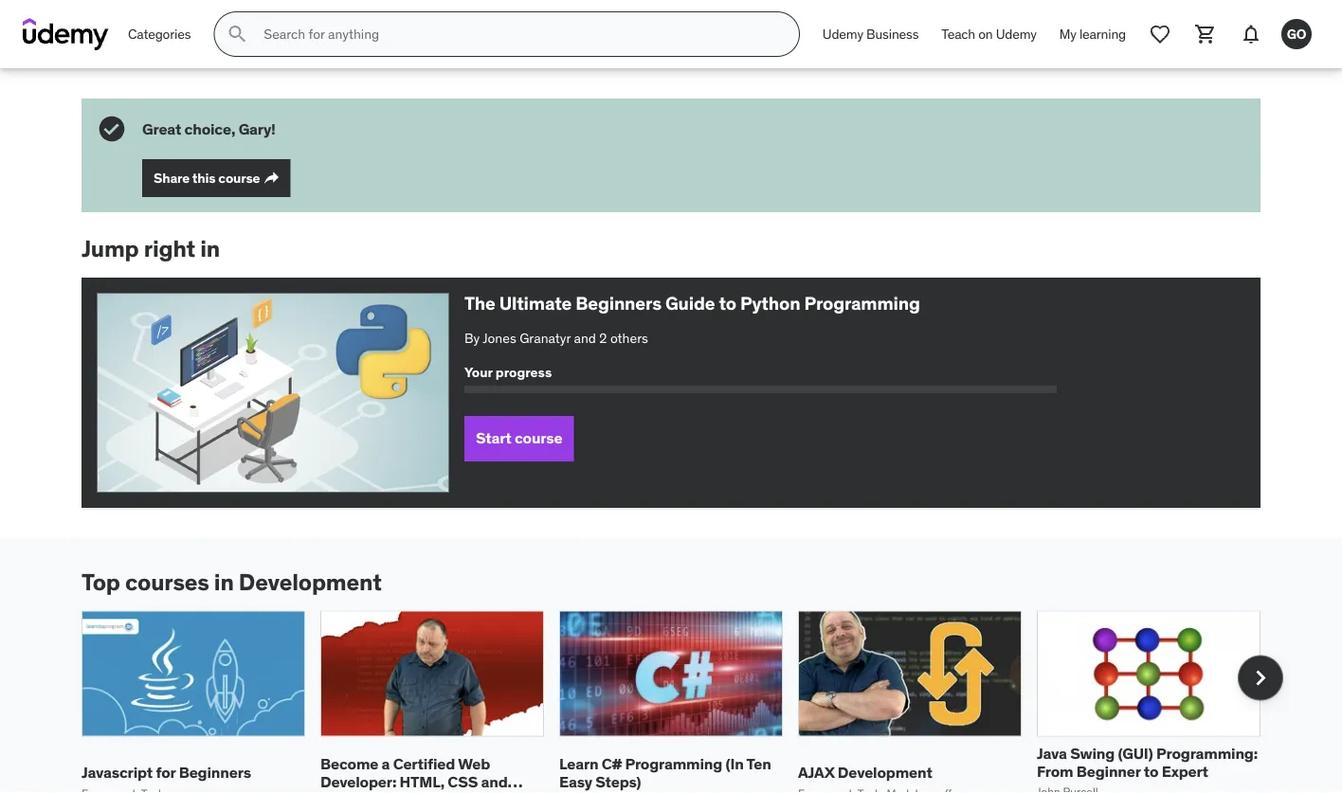 Task type: describe. For each thing, give the bounding box(es) containing it.
udemy business link
[[811, 11, 930, 57]]

start course link
[[464, 416, 574, 461]]

business
[[866, 25, 919, 42]]

a
[[382, 754, 390, 773]]

next image
[[1245, 663, 1276, 693]]

share this course button
[[142, 159, 290, 197]]

share
[[154, 169, 190, 186]]

your progress
[[464, 364, 552, 381]]

beginners for for
[[179, 763, 251, 783]]

javascript
[[82, 763, 153, 783]]

css
[[448, 772, 478, 792]]

developer:
[[320, 772, 396, 792]]

udemy business
[[823, 25, 919, 42]]

2
[[599, 330, 607, 347]]

expert
[[1162, 762, 1208, 781]]

certified
[[393, 754, 455, 773]]

go link
[[1274, 11, 1319, 57]]

teach
[[941, 25, 975, 42]]

this
[[192, 169, 216, 186]]

java swing (gui) programming: from beginner to expert link
[[1037, 743, 1258, 781]]

shopping cart with 0 items image
[[1194, 23, 1217, 45]]

learn c# programming (in ten easy steps)
[[559, 754, 771, 792]]

2 udemy from the left
[[996, 25, 1037, 42]]

ajax development
[[798, 763, 932, 783]]

categories button
[[117, 11, 202, 57]]

easy
[[559, 772, 592, 792]]

notifications image
[[1240, 23, 1263, 45]]

ajax
[[798, 763, 835, 783]]

courses
[[125, 568, 209, 596]]

steps)
[[596, 772, 641, 792]]

Search for anything text field
[[260, 18, 776, 50]]

1 vertical spatial course
[[515, 429, 562, 448]]

0 vertical spatial development
[[239, 568, 382, 596]]

java
[[1037, 743, 1067, 763]]

teach on udemy
[[941, 25, 1037, 42]]

and inside the become a certified web developer: html, css and javascript
[[481, 772, 508, 792]]

1 udemy from the left
[[823, 25, 863, 42]]

0 vertical spatial to
[[719, 292, 736, 314]]

great
[[142, 119, 181, 138]]

0 vertical spatial and
[[574, 330, 596, 347]]

by jones granatyr and 2 others
[[464, 330, 648, 347]]

start
[[476, 429, 511, 448]]

right
[[144, 234, 195, 263]]

xsmall image
[[264, 171, 279, 186]]

my learning
[[1059, 25, 1126, 42]]

become a certified web developer: html, css and javascript link
[[320, 754, 523, 793]]

from
[[1037, 762, 1073, 781]]

gary!
[[239, 119, 276, 138]]

the ultimate beginners guide to python programming
[[464, 292, 920, 314]]

great choice, gary!
[[142, 119, 276, 138]]

programming inside learn c# programming (in ten easy steps)
[[625, 754, 722, 773]]

(in
[[726, 754, 744, 773]]

teach on udemy link
[[930, 11, 1048, 57]]

beginner
[[1077, 762, 1141, 781]]

learn c# programming (in ten easy steps) link
[[559, 754, 771, 792]]

submit search image
[[226, 23, 249, 45]]

to inside java swing (gui) programming: from beginner to expert
[[1144, 762, 1159, 781]]

swing
[[1070, 743, 1115, 763]]

javascript
[[320, 790, 394, 793]]

learn
[[559, 754, 599, 773]]



Task type: locate. For each thing, give the bounding box(es) containing it.
0 vertical spatial beginners
[[576, 292, 662, 314]]

1 horizontal spatial udemy
[[996, 25, 1037, 42]]

in
[[200, 234, 220, 263], [214, 568, 234, 596]]

udemy left business
[[823, 25, 863, 42]]

wishlist image
[[1149, 23, 1172, 45]]

others
[[610, 330, 648, 347]]

beginners right the for on the bottom left of page
[[179, 763, 251, 783]]

in right right
[[200, 234, 220, 263]]

html,
[[400, 772, 445, 792]]

0 vertical spatial in
[[200, 234, 220, 263]]

1 horizontal spatial programming
[[804, 292, 920, 314]]

javascript for beginners
[[82, 763, 251, 783]]

to right guide
[[719, 292, 736, 314]]

programming right python
[[804, 292, 920, 314]]

choice,
[[184, 119, 235, 138]]

beginners up others
[[576, 292, 662, 314]]

your
[[464, 364, 493, 381]]

0 horizontal spatial programming
[[625, 754, 722, 773]]

ultimate
[[499, 292, 572, 314]]

on
[[978, 25, 993, 42]]

1 vertical spatial development
[[838, 763, 932, 783]]

udemy right on
[[996, 25, 1037, 42]]

development inside carousel "element"
[[838, 763, 932, 783]]

javascript for beginners link
[[82, 763, 251, 783]]

udemy image
[[23, 18, 109, 50]]

1 horizontal spatial and
[[574, 330, 596, 347]]

top
[[82, 568, 120, 596]]

0 vertical spatial programming
[[804, 292, 920, 314]]

to
[[719, 292, 736, 314], [1144, 762, 1159, 781]]

beginners for ultimate
[[576, 292, 662, 314]]

1 vertical spatial to
[[1144, 762, 1159, 781]]

for
[[156, 763, 176, 783]]

share this course
[[154, 169, 260, 186]]

beginners
[[576, 292, 662, 314], [179, 763, 251, 783]]

1 vertical spatial beginners
[[179, 763, 251, 783]]

to left expert
[[1144, 762, 1159, 781]]

jump
[[82, 234, 139, 263]]

web
[[458, 754, 490, 773]]

beginners inside carousel "element"
[[179, 763, 251, 783]]

1 vertical spatial in
[[214, 568, 234, 596]]

programming:
[[1156, 743, 1258, 763]]

become a certified web developer: html, css and javascript
[[320, 754, 508, 793]]

0 horizontal spatial beginners
[[179, 763, 251, 783]]

1 horizontal spatial to
[[1144, 762, 1159, 781]]

course
[[218, 169, 260, 186], [515, 429, 562, 448]]

c#
[[602, 754, 622, 773]]

the
[[464, 292, 495, 314]]

ajax development link
[[798, 763, 932, 783]]

(gui)
[[1118, 743, 1153, 763]]

guide
[[665, 292, 715, 314]]

jump right in
[[82, 234, 220, 263]]

1 horizontal spatial course
[[515, 429, 562, 448]]

learning
[[1080, 25, 1126, 42]]

development
[[239, 568, 382, 596], [838, 763, 932, 783]]

carousel element
[[82, 611, 1283, 793]]

and left 2
[[574, 330, 596, 347]]

1 vertical spatial programming
[[625, 754, 722, 773]]

by
[[464, 330, 480, 347]]

1 vertical spatial and
[[481, 772, 508, 792]]

1 horizontal spatial development
[[838, 763, 932, 783]]

in for right
[[200, 234, 220, 263]]

in right courses
[[214, 568, 234, 596]]

become
[[320, 754, 378, 773]]

course right start
[[515, 429, 562, 448]]

1 horizontal spatial beginners
[[576, 292, 662, 314]]

progress
[[496, 364, 552, 381]]

in for courses
[[214, 568, 234, 596]]

course inside button
[[218, 169, 260, 186]]

and
[[574, 330, 596, 347], [481, 772, 508, 792]]

and right css
[[481, 772, 508, 792]]

ten
[[746, 754, 771, 773]]

java swing (gui) programming: from beginner to expert
[[1037, 743, 1258, 781]]

python
[[740, 292, 800, 314]]

programming left (in at bottom
[[625, 754, 722, 773]]

top courses in development
[[82, 568, 382, 596]]

granatyr
[[520, 330, 571, 347]]

start course
[[476, 429, 562, 448]]

jones
[[483, 330, 516, 347]]

0 vertical spatial course
[[218, 169, 260, 186]]

udemy
[[823, 25, 863, 42], [996, 25, 1037, 42]]

0 horizontal spatial udemy
[[823, 25, 863, 42]]

my
[[1059, 25, 1076, 42]]

0 horizontal spatial and
[[481, 772, 508, 792]]

course left xsmall icon
[[218, 169, 260, 186]]

categories
[[128, 25, 191, 42]]

go
[[1287, 25, 1306, 42]]

0 horizontal spatial course
[[218, 169, 260, 186]]

programming
[[804, 292, 920, 314], [625, 754, 722, 773]]

0 horizontal spatial to
[[719, 292, 736, 314]]

my learning link
[[1048, 11, 1137, 57]]

0 horizontal spatial development
[[239, 568, 382, 596]]



Task type: vqa. For each thing, say whether or not it's contained in the screenshot.
the Quiz 3: Quiz on Looking Deeper into the Markets
no



